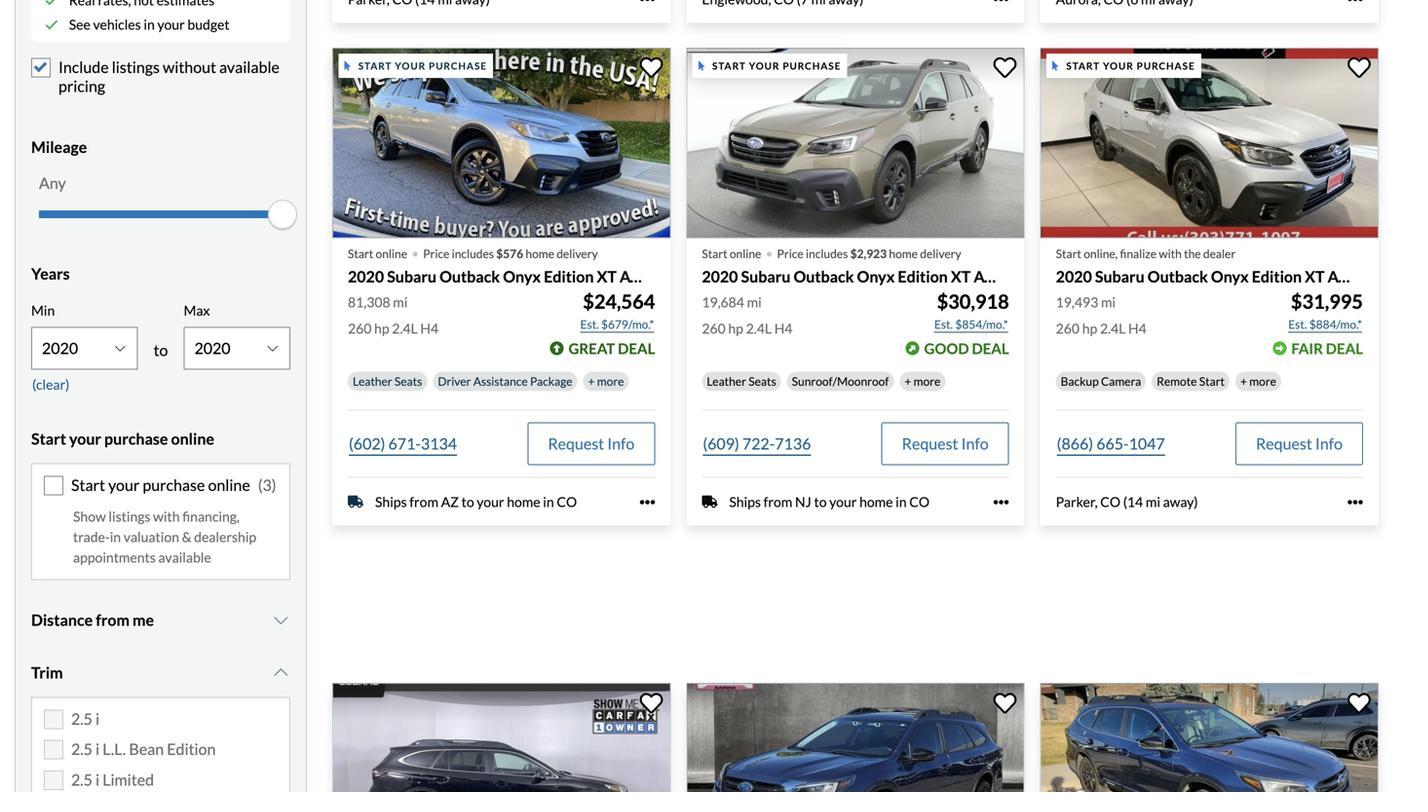 Task type: describe. For each thing, give the bounding box(es) containing it.
$854/mo.*
[[955, 317, 1008, 331]]

outback for $30,918
[[794, 267, 854, 286]]

ellipsis h image for ·
[[640, 494, 655, 510]]

backup camera
[[1061, 374, 1141, 388]]

(602)
[[349, 434, 385, 453]]

722-
[[742, 434, 775, 453]]

from for $24,564
[[410, 494, 438, 510]]

19,684
[[702, 294, 744, 310]]

edition inside start online, finalize with the dealer 2020 subaru outback onyx edition xt awd
[[1252, 267, 1302, 286]]

(14
[[1123, 494, 1143, 510]]

info for $30,918
[[961, 434, 989, 453]]

xt for $30,918
[[951, 267, 971, 286]]

19,493 mi 260 hp 2.4l h4
[[1056, 294, 1147, 337]]

2.4l for $24,564
[[392, 320, 418, 337]]

trade-
[[73, 529, 110, 545]]

seats for $30,918
[[749, 374, 776, 388]]

fair
[[1292, 340, 1323, 357]]

min
[[31, 302, 55, 319]]

1 i from the top
[[96, 709, 100, 728]]

$679/mo.*
[[601, 317, 654, 331]]

hp for $24,564
[[374, 320, 389, 337]]

chevron down image for distance from me
[[271, 612, 290, 628]]

2020 inside start online, finalize with the dealer 2020 subaru outback onyx edition xt awd
[[1056, 267, 1092, 286]]

start your purchase for $30,918
[[712, 60, 841, 72]]

info for $24,564
[[607, 434, 635, 453]]

dealership
[[194, 529, 256, 545]]

est. $854/mo.* button
[[933, 315, 1009, 334]]

$30,918 est. $854/mo.*
[[934, 290, 1009, 331]]

co for $24,564
[[557, 494, 577, 510]]

mouse pointer image for $30,918
[[698, 61, 705, 71]]

az
[[441, 494, 459, 510]]

show listings with financing, trade-in valuation & dealership appointments available
[[73, 508, 256, 566]]

mi for $24,564
[[393, 294, 408, 310]]

· for $24,564
[[411, 234, 419, 269]]

(609) 722-7136 button
[[702, 422, 812, 465]]

purchase for $31,995
[[1137, 60, 1195, 72]]

2.5 for 2.5 i
[[71, 709, 93, 728]]

onyx for $30,918
[[857, 267, 895, 286]]

start your purchase online (3)
[[71, 475, 276, 494]]

2.5 for 2.5 i limited
[[71, 770, 93, 789]]

h4 for $30,918
[[774, 320, 793, 337]]

good deal
[[924, 340, 1009, 357]]

include
[[58, 58, 109, 77]]

autumn green metallic 2020 subaru outback onyx edition xt awd suv / crossover all-wheel drive continuously variable transmission image
[[686, 48, 1025, 238]]

any
[[39, 173, 66, 192]]

mi for $31,995
[[1101, 294, 1116, 310]]

$30,918
[[937, 290, 1009, 313]]

260 for $30,918
[[702, 320, 726, 337]]

start online, finalize with the dealer 2020 subaru outback onyx edition xt awd
[[1056, 246, 1366, 286]]

request info button for $30,918
[[882, 422, 1009, 465]]

81,308 mi 260 hp 2.4l h4
[[348, 294, 439, 337]]

trim
[[31, 663, 63, 682]]

request info button for $31,995
[[1236, 422, 1363, 465]]

ships for $30,918
[[729, 494, 761, 510]]

see vehicles in your budget
[[69, 16, 230, 33]]

online inside start your purchase online dropdown button
[[171, 429, 214, 448]]

remote start
[[1157, 374, 1225, 388]]

subaru for $30,918
[[741, 267, 791, 286]]

i for limited
[[96, 770, 100, 789]]

est. for $31,995
[[1288, 317, 1307, 331]]

request info button for $24,564
[[527, 422, 655, 465]]

(609)
[[703, 434, 739, 453]]

start online · price includes $2,923 home delivery 2020 subaru outback onyx edition xt awd
[[702, 234, 1012, 286]]

purchase inside dropdown button
[[104, 429, 168, 448]]

great deal
[[569, 340, 655, 357]]

truck image
[[348, 494, 363, 510]]

(866) 665-1047
[[1057, 434, 1165, 453]]

your inside dropdown button
[[69, 429, 101, 448]]

edition right bean
[[167, 740, 216, 759]]

2.5 i
[[71, 709, 100, 728]]

subaru for $24,564
[[387, 267, 437, 286]]

include listings without available pricing
[[58, 58, 280, 95]]

start your purchase for $24,564
[[358, 60, 487, 72]]

bean
[[129, 740, 164, 759]]

years button
[[31, 249, 290, 298]]

to for $24,564
[[461, 494, 474, 510]]

leather for $24,564
[[353, 374, 392, 388]]

$884/mo.*
[[1309, 317, 1362, 331]]

$24,564
[[583, 290, 655, 313]]

trim button
[[31, 649, 290, 697]]

black 2020 subaru outback onyx edition xt awd suv / crossover all-wheel drive continuously variable transmission image
[[332, 683, 671, 792]]

edition inside start online · price includes $576 home delivery 2020 subaru outback onyx edition xt awd
[[544, 267, 594, 286]]

mi right (14
[[1146, 494, 1161, 510]]

outback inside start online, finalize with the dealer 2020 subaru outback onyx edition xt awd
[[1148, 267, 1208, 286]]

awd inside start online, finalize with the dealer 2020 subaru outback onyx edition xt awd
[[1328, 267, 1366, 286]]

i for l.l.
[[96, 740, 100, 759]]

est. $884/mo.* button
[[1287, 315, 1363, 334]]

start online · price includes $576 home delivery 2020 subaru outback onyx edition xt awd
[[348, 234, 658, 286]]

(866)
[[1057, 434, 1093, 453]]

ships from az to your home in co
[[375, 494, 577, 510]]

request info for $24,564
[[548, 434, 635, 453]]

671-
[[388, 434, 421, 453]]

+ for $30,918
[[905, 374, 911, 388]]

2020 for $30,918
[[702, 267, 738, 286]]

driver
[[438, 374, 471, 388]]

mileage button
[[31, 123, 290, 172]]

listings for without
[[112, 58, 160, 77]]

finalize
[[1120, 246, 1157, 261]]

start inside dropdown button
[[31, 429, 66, 448]]

fair deal
[[1292, 340, 1363, 357]]

blue 2020 subaru outback onyx edition xt awd suv / crossover all-wheel drive 8-speed cvt image
[[1040, 683, 1379, 792]]

away)
[[1163, 494, 1198, 510]]

check image
[[45, 0, 58, 7]]

good
[[924, 340, 969, 357]]

awd for $24,564
[[620, 267, 658, 286]]

19,493
[[1056, 294, 1098, 310]]

$24,564 est. $679/mo.*
[[580, 290, 655, 331]]

hp for $31,995
[[1082, 320, 1097, 337]]

request for $31,995
[[1256, 434, 1312, 453]]

home inside start online · price includes $576 home delivery 2020 subaru outback onyx edition xt awd
[[526, 246, 554, 261]]

mileage
[[31, 137, 87, 156]]

remote
[[1157, 374, 1197, 388]]

(602) 671-3134
[[349, 434, 457, 453]]

2.5 i limited
[[71, 770, 154, 789]]

request info for $30,918
[[902, 434, 989, 453]]

subaru inside start online, finalize with the dealer 2020 subaru outback onyx edition xt awd
[[1095, 267, 1145, 286]]

2.4l for $30,918
[[746, 320, 772, 337]]

package
[[530, 374, 573, 388]]

great
[[569, 340, 615, 357]]

sunroof/moonroof
[[792, 374, 889, 388]]

2.5 i l.l. bean edition
[[71, 740, 216, 759]]

me
[[133, 611, 154, 630]]

ships for $24,564
[[375, 494, 407, 510]]

+ more for $31,995
[[1241, 374, 1276, 388]]

with inside show listings with financing, trade-in valuation & dealership appointments available
[[153, 508, 180, 525]]



Task type: vqa. For each thing, say whether or not it's contained in the screenshot.
Used
no



Task type: locate. For each thing, give the bounding box(es) containing it.
xt inside start online · price includes $2,923 home delivery 2020 subaru outback onyx edition xt awd
[[951, 267, 971, 286]]

subaru inside start online · price includes $576 home delivery 2020 subaru outback onyx edition xt awd
[[387, 267, 437, 286]]

2 horizontal spatial request
[[1256, 434, 1312, 453]]

0 horizontal spatial onyx
[[503, 267, 541, 286]]

request info
[[548, 434, 635, 453], [902, 434, 989, 453], [1256, 434, 1343, 453]]

1 seats from the left
[[395, 374, 422, 388]]

2.4l inside the 19,493 mi 260 hp 2.4l h4
[[1100, 320, 1126, 337]]

0 horizontal spatial subaru
[[387, 267, 437, 286]]

1 · from the left
[[411, 234, 419, 269]]

delivery up $30,918
[[920, 246, 961, 261]]

1 + from the left
[[588, 374, 595, 388]]

665-
[[1096, 434, 1129, 453]]

h4 inside 81,308 mi 260 hp 2.4l h4
[[420, 320, 439, 337]]

2 horizontal spatial subaru
[[1095, 267, 1145, 286]]

truck image
[[702, 494, 718, 510]]

to right nj
[[814, 494, 827, 510]]

2 subaru from the left
[[741, 267, 791, 286]]

hp inside 81,308 mi 260 hp 2.4l h4
[[374, 320, 389, 337]]

awd for $30,918
[[974, 267, 1012, 286]]

delivery
[[557, 246, 598, 261], [920, 246, 961, 261]]

parker,
[[1056, 494, 1098, 510]]

to for $30,918
[[814, 494, 827, 510]]

2 + from the left
[[905, 374, 911, 388]]

·
[[411, 234, 419, 269], [765, 234, 773, 269]]

2 est. from the left
[[934, 317, 953, 331]]

chevron down image inside trim dropdown button
[[271, 665, 290, 681]]

leather for $30,918
[[707, 374, 746, 388]]

est. up the fair
[[1288, 317, 1307, 331]]

0 horizontal spatial co
[[557, 494, 577, 510]]

edition up $24,564
[[544, 267, 594, 286]]

(866) 665-1047 button
[[1056, 422, 1166, 465]]

+ more down good
[[905, 374, 941, 388]]

1 horizontal spatial leather
[[707, 374, 746, 388]]

subaru inside start online · price includes $2,923 home delivery 2020 subaru outback onyx edition xt awd
[[741, 267, 791, 286]]

1 co from the left
[[557, 494, 577, 510]]

request info for $31,995
[[1256, 434, 1343, 453]]

1 request info from the left
[[548, 434, 635, 453]]

info down fair deal
[[1315, 434, 1343, 453]]

outback inside start online · price includes $576 home delivery 2020 subaru outback onyx edition xt awd
[[440, 267, 500, 286]]

leather seats for $24,564
[[353, 374, 422, 388]]

in
[[144, 16, 155, 33], [543, 494, 554, 510], [896, 494, 907, 510], [110, 529, 121, 545]]

260 down 81,308
[[348, 320, 372, 337]]

2 2020 from the left
[[702, 267, 738, 286]]

onyx down dealer on the right of the page
[[1211, 267, 1249, 286]]

+ more for $30,918
[[905, 374, 941, 388]]

h4 up camera
[[1128, 320, 1147, 337]]

1 vertical spatial 2.5
[[71, 740, 93, 759]]

mi
[[393, 294, 408, 310], [747, 294, 762, 310], [1101, 294, 1116, 310], [1146, 494, 1161, 510]]

2 ellipsis h image from the left
[[1348, 494, 1363, 510]]

3 subaru from the left
[[1095, 267, 1145, 286]]

1 horizontal spatial request info
[[902, 434, 989, 453]]

1 horizontal spatial ships
[[729, 494, 761, 510]]

available inside show listings with financing, trade-in valuation & dealership appointments available
[[158, 549, 211, 566]]

ellipsis h image
[[640, 494, 655, 510], [1348, 494, 1363, 510]]

start inside start online · price includes $576 home delivery 2020 subaru outback onyx edition xt awd
[[348, 246, 373, 261]]

1 hp from the left
[[374, 320, 389, 337]]

listings
[[112, 58, 160, 77], [109, 508, 151, 525]]

0 horizontal spatial request info
[[548, 434, 635, 453]]

from for $30,918
[[764, 494, 792, 510]]

more right the remote start
[[1250, 374, 1276, 388]]

0 horizontal spatial h4
[[420, 320, 439, 337]]

1 h4 from the left
[[420, 320, 439, 337]]

2 vertical spatial 2.5
[[71, 770, 93, 789]]

purchase for $30,918
[[783, 60, 841, 72]]

1 horizontal spatial info
[[961, 434, 989, 453]]

hp inside the 19,684 mi 260 hp 2.4l h4
[[728, 320, 743, 337]]

1 2020 from the left
[[348, 267, 384, 286]]

260 down the 19,493
[[1056, 320, 1080, 337]]

0 horizontal spatial ellipsis h image
[[640, 494, 655, 510]]

1 260 from the left
[[348, 320, 372, 337]]

$2,923
[[850, 246, 887, 261]]

1 request from the left
[[548, 434, 604, 453]]

3 onyx from the left
[[1211, 267, 1249, 286]]

est. for $30,918
[[934, 317, 953, 331]]

2 horizontal spatial h4
[[1128, 320, 1147, 337]]

1 horizontal spatial hp
[[728, 320, 743, 337]]

financing,
[[182, 508, 240, 525]]

2020 inside start online · price includes $576 home delivery 2020 subaru outback onyx edition xt awd
[[348, 267, 384, 286]]

home inside start online · price includes $2,923 home delivery 2020 subaru outback onyx edition xt awd
[[889, 246, 918, 261]]

+ right sunroof/moonroof
[[905, 374, 911, 388]]

listings for with
[[109, 508, 151, 525]]

mouse pointer image for $31,995
[[1053, 61, 1059, 71]]

0 horizontal spatial outback
[[440, 267, 500, 286]]

limited
[[103, 770, 154, 789]]

to right az
[[461, 494, 474, 510]]

2 260 from the left
[[702, 320, 726, 337]]

ships from nj to your home in co
[[729, 494, 930, 510]]

xt inside start online · price includes $576 home delivery 2020 subaru outback onyx edition xt awd
[[597, 267, 617, 286]]

81,308
[[348, 294, 390, 310]]

0 vertical spatial chevron down image
[[271, 612, 290, 628]]

distance from me button
[[31, 596, 290, 645]]

more for $30,918
[[914, 374, 941, 388]]

leather up (602)
[[353, 374, 392, 388]]

est. inside $31,995 est. $884/mo.*
[[1288, 317, 1307, 331]]

subaru up 81,308 mi 260 hp 2.4l h4
[[387, 267, 437, 286]]

1 subaru from the left
[[387, 267, 437, 286]]

2 horizontal spatial + more
[[1241, 374, 1276, 388]]

deal down '$854/mo.*'
[[972, 340, 1009, 357]]

1 includes from the left
[[452, 246, 494, 261]]

subaru up the 19,684 mi 260 hp 2.4l h4
[[741, 267, 791, 286]]

info for $31,995
[[1315, 434, 1343, 453]]

2 horizontal spatial deal
[[1326, 340, 1363, 357]]

available down budget
[[219, 58, 280, 77]]

7136
[[775, 434, 811, 453]]

mi inside 81,308 mi 260 hp 2.4l h4
[[393, 294, 408, 310]]

request info down good
[[902, 434, 989, 453]]

2 price from the left
[[777, 246, 804, 261]]

2 co from the left
[[909, 494, 930, 510]]

more
[[597, 374, 624, 388], [914, 374, 941, 388], [1250, 374, 1276, 388]]

h4
[[420, 320, 439, 337], [774, 320, 793, 337], [1128, 320, 1147, 337]]

0 horizontal spatial start your purchase
[[358, 60, 487, 72]]

deal for $31,995
[[1326, 340, 1363, 357]]

2.5 down 2.5 i
[[71, 740, 93, 759]]

mi right 81,308
[[393, 294, 408, 310]]

home right nj
[[860, 494, 893, 510]]

0 vertical spatial with
[[1159, 246, 1182, 261]]

deal down $679/mo.*
[[618, 340, 655, 357]]

2 horizontal spatial mouse pointer image
[[1053, 61, 1059, 71]]

abyss blue pearl 2020 subaru outback onyx edition xt awd suv / crossover all-wheel drive automatic image
[[686, 683, 1025, 792]]

3 start your purchase from the left
[[1066, 60, 1195, 72]]

1 horizontal spatial request
[[902, 434, 958, 453]]

3 outback from the left
[[1148, 267, 1208, 286]]

1 start your purchase from the left
[[358, 60, 487, 72]]

start inside start online, finalize with the dealer 2020 subaru outback onyx edition xt awd
[[1056, 246, 1082, 261]]

max
[[184, 302, 210, 319]]

includes left $2,923
[[806, 246, 848, 261]]

2 horizontal spatial +
[[1241, 374, 1247, 388]]

h4 for $31,995
[[1128, 320, 1147, 337]]

(3)
[[258, 475, 276, 494]]

1 horizontal spatial ellipsis h image
[[1348, 494, 1363, 510]]

1 horizontal spatial awd
[[974, 267, 1012, 286]]

2 horizontal spatial 260
[[1056, 320, 1080, 337]]

260 inside the 19,684 mi 260 hp 2.4l h4
[[702, 320, 726, 337]]

2.4l inside 81,308 mi 260 hp 2.4l h4
[[392, 320, 418, 337]]

(clear)
[[32, 376, 70, 393]]

2 start your purchase from the left
[[712, 60, 841, 72]]

awd inside start online · price includes $576 home delivery 2020 subaru outback onyx edition xt awd
[[620, 267, 658, 286]]

xt inside start online, finalize with the dealer 2020 subaru outback onyx edition xt awd
[[1305, 267, 1325, 286]]

(602) 671-3134 button
[[348, 422, 458, 465]]

+ more for $24,564
[[588, 374, 624, 388]]

subaru down finalize
[[1095, 267, 1145, 286]]

+ down great
[[588, 374, 595, 388]]

from
[[410, 494, 438, 510], [764, 494, 792, 510], [96, 611, 130, 630]]

2 ships from the left
[[729, 494, 761, 510]]

leather
[[353, 374, 392, 388], [707, 374, 746, 388]]

1 vertical spatial listings
[[109, 508, 151, 525]]

2 chevron down image from the top
[[271, 665, 290, 681]]

2 leather seats from the left
[[707, 374, 776, 388]]

+ right the remote start
[[1241, 374, 1247, 388]]

1 mouse pointer image from the left
[[344, 61, 351, 71]]

camera
[[1101, 374, 1141, 388]]

0 horizontal spatial awd
[[620, 267, 658, 286]]

delivery inside start online · price includes $2,923 home delivery 2020 subaru outback onyx edition xt awd
[[920, 246, 961, 261]]

start inside start online · price includes $2,923 home delivery 2020 subaru outback onyx edition xt awd
[[702, 246, 728, 261]]

3 info from the left
[[1315, 434, 1343, 453]]

est. up great
[[580, 317, 599, 331]]

seats for $24,564
[[395, 374, 422, 388]]

budget
[[187, 16, 230, 33]]

2 horizontal spatial awd
[[1328, 267, 1366, 286]]

2 horizontal spatial more
[[1250, 374, 1276, 388]]

ellipsis h image for finalize
[[1348, 494, 1363, 510]]

outback
[[440, 267, 500, 286], [794, 267, 854, 286], [1148, 267, 1208, 286]]

0 horizontal spatial request
[[548, 434, 604, 453]]

xt up $30,918
[[951, 267, 971, 286]]

1 horizontal spatial subaru
[[741, 267, 791, 286]]

3 deal from the left
[[1326, 340, 1363, 357]]

price left $576 on the top left of the page
[[423, 246, 450, 261]]

2.4l inside the 19,684 mi 260 hp 2.4l h4
[[746, 320, 772, 337]]

hp down the 19,493
[[1082, 320, 1097, 337]]

3 + more from the left
[[1241, 374, 1276, 388]]

1 ships from the left
[[375, 494, 407, 510]]

onyx inside start online · price includes $2,923 home delivery 2020 subaru outback onyx edition xt awd
[[857, 267, 895, 286]]

price for $30,918
[[777, 246, 804, 261]]

0 horizontal spatial 260
[[348, 320, 372, 337]]

1 horizontal spatial +
[[905, 374, 911, 388]]

onyx down $2,923
[[857, 267, 895, 286]]

home right $576 on the top left of the page
[[526, 246, 554, 261]]

2 horizontal spatial 2020
[[1056, 267, 1092, 286]]

vehicles
[[93, 16, 141, 33]]

dealer
[[1203, 246, 1236, 261]]

1 vertical spatial i
[[96, 740, 100, 759]]

3 hp from the left
[[1082, 320, 1097, 337]]

0 horizontal spatial seats
[[395, 374, 422, 388]]

check image
[[45, 18, 58, 32]]

request info down the fair
[[1256, 434, 1343, 453]]

deal
[[618, 340, 655, 357], [972, 340, 1009, 357], [1326, 340, 1363, 357]]

3 h4 from the left
[[1128, 320, 1147, 337]]

0 horizontal spatial 2020
[[348, 267, 384, 286]]

0 horizontal spatial est.
[[580, 317, 599, 331]]

1 horizontal spatial outback
[[794, 267, 854, 286]]

+ more down "great deal"
[[588, 374, 624, 388]]

co for $30,918
[[909, 494, 930, 510]]

2 horizontal spatial info
[[1315, 434, 1343, 453]]

onyx down $576 on the top left of the page
[[503, 267, 541, 286]]

leather seats up (609) 722-7136
[[707, 374, 776, 388]]

seats left driver
[[395, 374, 422, 388]]

outback inside start online · price includes $2,923 home delivery 2020 subaru outback onyx edition xt awd
[[794, 267, 854, 286]]

purchase
[[429, 60, 487, 72], [783, 60, 841, 72], [1137, 60, 1195, 72], [104, 429, 168, 448], [143, 475, 205, 494]]

show
[[73, 508, 106, 525]]

2020 up 81,308
[[348, 267, 384, 286]]

listings inside show listings with financing, trade-in valuation & dealership appointments available
[[109, 508, 151, 525]]

h4 up sunroof/moonroof
[[774, 320, 793, 337]]

1 horizontal spatial request info button
[[882, 422, 1009, 465]]

0 vertical spatial available
[[219, 58, 280, 77]]

1 horizontal spatial price
[[777, 246, 804, 261]]

2 seats from the left
[[749, 374, 776, 388]]

request info button down package
[[527, 422, 655, 465]]

2 horizontal spatial outback
[[1148, 267, 1208, 286]]

2 leather from the left
[[707, 374, 746, 388]]

3 2.4l from the left
[[1100, 320, 1126, 337]]

1 horizontal spatial 2.4l
[[746, 320, 772, 337]]

distance from me
[[31, 611, 154, 630]]

listings up valuation
[[109, 508, 151, 525]]

· up 81,308 mi 260 hp 2.4l h4
[[411, 234, 419, 269]]

to down years dropdown button
[[154, 340, 168, 359]]

3 260 from the left
[[1056, 320, 1080, 337]]

hp inside the 19,493 mi 260 hp 2.4l h4
[[1082, 320, 1097, 337]]

i up 2.5 i l.l. bean edition
[[96, 709, 100, 728]]

hp down 81,308
[[374, 320, 389, 337]]

start your purchase
[[358, 60, 487, 72], [712, 60, 841, 72], [1066, 60, 1195, 72]]

includes inside start online · price includes $576 home delivery 2020 subaru outback onyx edition xt awd
[[452, 246, 494, 261]]

1 est. from the left
[[580, 317, 599, 331]]

1 price from the left
[[423, 246, 450, 261]]

0 horizontal spatial leather
[[353, 374, 392, 388]]

hp down "19,684"
[[728, 320, 743, 337]]

online up "19,684"
[[730, 246, 761, 261]]

2 i from the top
[[96, 740, 100, 759]]

hp for $30,918
[[728, 320, 743, 337]]

price inside start online · price includes $2,923 home delivery 2020 subaru outback onyx edition xt awd
[[777, 246, 804, 261]]

1 horizontal spatial xt
[[951, 267, 971, 286]]

1047
[[1129, 434, 1165, 453]]

260
[[348, 320, 372, 337], [702, 320, 726, 337], [1056, 320, 1080, 337]]

request info button down good
[[882, 422, 1009, 465]]

without
[[163, 58, 216, 77]]

2 outback from the left
[[794, 267, 854, 286]]

2.5 left limited
[[71, 770, 93, 789]]

mi inside the 19,684 mi 260 hp 2.4l h4
[[747, 294, 762, 310]]

· inside start online · price includes $2,923 home delivery 2020 subaru outback onyx edition xt awd
[[765, 234, 773, 269]]

more for $24,564
[[597, 374, 624, 388]]

est. up good
[[934, 317, 953, 331]]

0 horizontal spatial xt
[[597, 267, 617, 286]]

more down good
[[914, 374, 941, 388]]

0 horizontal spatial hp
[[374, 320, 389, 337]]

260 for $31,995
[[1056, 320, 1080, 337]]

0 horizontal spatial ·
[[411, 234, 419, 269]]

2 horizontal spatial 2.4l
[[1100, 320, 1126, 337]]

1 horizontal spatial from
[[410, 494, 438, 510]]

awd inside start online · price includes $2,923 home delivery 2020 subaru outback onyx edition xt awd
[[974, 267, 1012, 286]]

260 down "19,684"
[[702, 320, 726, 337]]

est. $679/mo.* button
[[579, 315, 655, 334]]

260 inside the 19,493 mi 260 hp 2.4l h4
[[1056, 320, 1080, 337]]

0 horizontal spatial mouse pointer image
[[344, 61, 351, 71]]

home right $2,923
[[889, 246, 918, 261]]

from left az
[[410, 494, 438, 510]]

from left nj
[[764, 494, 792, 510]]

· inside start online · price includes $576 home delivery 2020 subaru outback onyx edition xt awd
[[411, 234, 419, 269]]

pricing
[[58, 76, 105, 95]]

1 horizontal spatial seats
[[749, 374, 776, 388]]

1 horizontal spatial onyx
[[857, 267, 895, 286]]

1 horizontal spatial delivery
[[920, 246, 961, 261]]

2 vertical spatial i
[[96, 770, 100, 789]]

+ for $24,564
[[588, 374, 595, 388]]

2 onyx from the left
[[857, 267, 895, 286]]

online up 81,308
[[376, 246, 407, 261]]

with up valuation
[[153, 508, 180, 525]]

est. inside $30,918 est. $854/mo.*
[[934, 317, 953, 331]]

h4 inside the 19,684 mi 260 hp 2.4l h4
[[774, 320, 793, 337]]

2 · from the left
[[765, 234, 773, 269]]

0 horizontal spatial from
[[96, 611, 130, 630]]

listings down see vehicles in your budget in the top left of the page
[[112, 58, 160, 77]]

awd up $30,918
[[974, 267, 1012, 286]]

start your purchase online button
[[31, 414, 290, 463]]

ice silver metallic 2020 subaru outback onyx edition xt awd suv / crossover all-wheel drive automatic image
[[1040, 48, 1379, 238]]

outback for $24,564
[[440, 267, 500, 286]]

i left limited
[[96, 770, 100, 789]]

price inside start online · price includes $576 home delivery 2020 subaru outback onyx edition xt awd
[[423, 246, 450, 261]]

(609) 722-7136
[[703, 434, 811, 453]]

2.5 up 2.5 i limited
[[71, 709, 93, 728]]

1 2.5 from the top
[[71, 709, 93, 728]]

info down "great deal"
[[607, 434, 635, 453]]

backup
[[1061, 374, 1099, 388]]

3 more from the left
[[1250, 374, 1276, 388]]

with inside start online, finalize with the dealer 2020 subaru outback onyx edition xt awd
[[1159, 246, 1182, 261]]

2020 for $24,564
[[348, 267, 384, 286]]

nj
[[795, 494, 812, 510]]

1 horizontal spatial + more
[[905, 374, 941, 388]]

delivery for $24,564
[[557, 246, 598, 261]]

$31,995 est. $884/mo.*
[[1288, 290, 1363, 331]]

1 onyx from the left
[[503, 267, 541, 286]]

outback down $576 on the top left of the page
[[440, 267, 500, 286]]

1 vertical spatial chevron down image
[[271, 665, 290, 681]]

chevron down image for trim
[[271, 665, 290, 681]]

delivery for $30,918
[[920, 246, 961, 261]]

3 est. from the left
[[1288, 317, 1307, 331]]

mi right the 19,493
[[1101, 294, 1116, 310]]

2 2.5 from the top
[[71, 740, 93, 759]]

3 co from the left
[[1100, 494, 1121, 510]]

0 horizontal spatial with
[[153, 508, 180, 525]]

2 request info from the left
[[902, 434, 989, 453]]

1 horizontal spatial mouse pointer image
[[698, 61, 705, 71]]

1 horizontal spatial ·
[[765, 234, 773, 269]]

deal down $884/mo.*
[[1326, 340, 1363, 357]]

distance
[[31, 611, 93, 630]]

awd up $24,564
[[620, 267, 658, 286]]

1 horizontal spatial 2020
[[702, 267, 738, 286]]

$576
[[496, 246, 523, 261]]

home right az
[[507, 494, 540, 510]]

3 2.5 from the top
[[71, 770, 93, 789]]

delivery up $24,564
[[557, 246, 598, 261]]

your
[[157, 16, 185, 33], [395, 60, 426, 72], [749, 60, 780, 72], [1103, 60, 1134, 72], [69, 429, 101, 448], [108, 475, 140, 494], [477, 494, 504, 510], [829, 494, 857, 510]]

1 horizontal spatial more
[[914, 374, 941, 388]]

est.
[[580, 317, 599, 331], [934, 317, 953, 331], [1288, 317, 1307, 331]]

0 horizontal spatial available
[[158, 549, 211, 566]]

1 chevron down image from the top
[[271, 612, 290, 628]]

2 + more from the left
[[905, 374, 941, 388]]

0 horizontal spatial ships
[[375, 494, 407, 510]]

l.l.
[[103, 740, 126, 759]]

includes for $24,564
[[452, 246, 494, 261]]

start your purchase for $31,995
[[1066, 60, 1195, 72]]

onyx inside start online · price includes $576 home delivery 2020 subaru outback onyx edition xt awd
[[503, 267, 541, 286]]

1 leather from the left
[[353, 374, 392, 388]]

2.4l
[[392, 320, 418, 337], [746, 320, 772, 337], [1100, 320, 1126, 337]]

1 leather seats from the left
[[353, 374, 422, 388]]

2 horizontal spatial request info
[[1256, 434, 1343, 453]]

more down "great deal"
[[597, 374, 624, 388]]

2 request from the left
[[902, 434, 958, 453]]

1 request info button from the left
[[527, 422, 655, 465]]

ships right truck image
[[375, 494, 407, 510]]

3 request from the left
[[1256, 434, 1312, 453]]

1 info from the left
[[607, 434, 635, 453]]

price up the 19,684 mi 260 hp 2.4l h4
[[777, 246, 804, 261]]

awd up the $31,995
[[1328, 267, 1366, 286]]

1 vertical spatial with
[[153, 508, 180, 525]]

+ for $31,995
[[1241, 374, 1247, 388]]

3 xt from the left
[[1305, 267, 1325, 286]]

home
[[526, 246, 554, 261], [889, 246, 918, 261], [507, 494, 540, 510], [860, 494, 893, 510]]

includes left $576 on the top left of the page
[[452, 246, 494, 261]]

1 vertical spatial available
[[158, 549, 211, 566]]

price
[[423, 246, 450, 261], [777, 246, 804, 261]]

2020 inside start online · price includes $2,923 home delivery 2020 subaru outback onyx edition xt awd
[[702, 267, 738, 286]]

0 horizontal spatial deal
[[618, 340, 655, 357]]

from inside dropdown button
[[96, 611, 130, 630]]

2 h4 from the left
[[774, 320, 793, 337]]

in inside show listings with financing, trade-in valuation & dealership appointments available
[[110, 529, 121, 545]]

+ more
[[588, 374, 624, 388], [905, 374, 941, 388], [1241, 374, 1276, 388]]

mouse pointer image
[[344, 61, 351, 71], [698, 61, 705, 71], [1053, 61, 1059, 71]]

2 horizontal spatial est.
[[1288, 317, 1307, 331]]

2 awd from the left
[[974, 267, 1012, 286]]

2 hp from the left
[[728, 320, 743, 337]]

online inside start online · price includes $2,923 home delivery 2020 subaru outback onyx edition xt awd
[[730, 246, 761, 261]]

advertisement region
[[509, 558, 1218, 646]]

3 + from the left
[[1241, 374, 1247, 388]]

2 horizontal spatial xt
[[1305, 267, 1325, 286]]

request for $24,564
[[548, 434, 604, 453]]

2 horizontal spatial request info button
[[1236, 422, 1363, 465]]

assistance
[[473, 374, 528, 388]]

+ more right the remote start
[[1241, 374, 1276, 388]]

1 horizontal spatial co
[[909, 494, 930, 510]]

0 horizontal spatial info
[[607, 434, 635, 453]]

start your purchase online
[[31, 429, 214, 448]]

request
[[548, 434, 604, 453], [902, 434, 958, 453], [1256, 434, 1312, 453]]

xt up $24,564
[[597, 267, 617, 286]]

1 horizontal spatial includes
[[806, 246, 848, 261]]

request info button
[[527, 422, 655, 465], [882, 422, 1009, 465], [1236, 422, 1363, 465]]

1 delivery from the left
[[557, 246, 598, 261]]

online
[[376, 246, 407, 261], [730, 246, 761, 261], [171, 429, 214, 448], [208, 475, 250, 494]]

3 2020 from the left
[[1056, 267, 1092, 286]]

mi right "19,684"
[[747, 294, 762, 310]]

online up financing,
[[208, 475, 250, 494]]

i
[[96, 709, 100, 728], [96, 740, 100, 759], [96, 770, 100, 789]]

2 request info button from the left
[[882, 422, 1009, 465]]

info
[[607, 434, 635, 453], [961, 434, 989, 453], [1315, 434, 1343, 453]]

0 vertical spatial i
[[96, 709, 100, 728]]

price for $24,564
[[423, 246, 450, 261]]

online,
[[1084, 246, 1118, 261]]

1 more from the left
[[597, 374, 624, 388]]

1 ellipsis h image from the left
[[640, 494, 655, 510]]

260 inside 81,308 mi 260 hp 2.4l h4
[[348, 320, 372, 337]]

· up the 19,684 mi 260 hp 2.4l h4
[[765, 234, 773, 269]]

delivery inside start online · price includes $576 home delivery 2020 subaru outback onyx edition xt awd
[[557, 246, 598, 261]]

includes inside start online · price includes $2,923 home delivery 2020 subaru outback onyx edition xt awd
[[806, 246, 848, 261]]

driver assistance package
[[438, 374, 573, 388]]

the
[[1184, 246, 1201, 261]]

0 horizontal spatial +
[[588, 374, 595, 388]]

co
[[557, 494, 577, 510], [909, 494, 930, 510], [1100, 494, 1121, 510]]

260 for $24,564
[[348, 320, 372, 337]]

see
[[69, 16, 90, 33]]

purchase for $24,564
[[429, 60, 487, 72]]

xt for $24,564
[[597, 267, 617, 286]]

valuation
[[124, 529, 179, 545]]

est. for $24,564
[[580, 317, 599, 331]]

edition up $30,918
[[898, 267, 948, 286]]

· for $30,918
[[765, 234, 773, 269]]

1 deal from the left
[[618, 340, 655, 357]]

0 vertical spatial 2.5
[[71, 709, 93, 728]]

h4 up driver
[[420, 320, 439, 337]]

1 xt from the left
[[597, 267, 617, 286]]

2 delivery from the left
[[920, 246, 961, 261]]

1 horizontal spatial start your purchase
[[712, 60, 841, 72]]

1 awd from the left
[[620, 267, 658, 286]]

0 horizontal spatial + more
[[588, 374, 624, 388]]

1 2.4l from the left
[[392, 320, 418, 337]]

1 horizontal spatial 260
[[702, 320, 726, 337]]

2 deal from the left
[[972, 340, 1009, 357]]

mi inside the 19,493 mi 260 hp 2.4l h4
[[1101, 294, 1116, 310]]

0 horizontal spatial price
[[423, 246, 450, 261]]

est. inside $24,564 est. $679/mo.*
[[580, 317, 599, 331]]

2.4l for $31,995
[[1100, 320, 1126, 337]]

leather up (609)
[[707, 374, 746, 388]]

deal for $24,564
[[618, 340, 655, 357]]

includes
[[452, 246, 494, 261], [806, 246, 848, 261]]

available inside include listings without available pricing
[[219, 58, 280, 77]]

2020 up the 19,493
[[1056, 267, 1092, 286]]

2020 up "19,684"
[[702, 267, 738, 286]]

edition inside start online · price includes $2,923 home delivery 2020 subaru outback onyx edition xt awd
[[898, 267, 948, 286]]

2.5 for 2.5 i l.l. bean edition
[[71, 740, 93, 759]]

2 more from the left
[[914, 374, 941, 388]]

online inside start online · price includes $576 home delivery 2020 subaru outback onyx edition xt awd
[[376, 246, 407, 261]]

1 + more from the left
[[588, 374, 624, 388]]

h4 inside the 19,493 mi 260 hp 2.4l h4
[[1128, 320, 1147, 337]]

subaru
[[387, 267, 437, 286], [741, 267, 791, 286], [1095, 267, 1145, 286]]

from left me
[[96, 611, 130, 630]]

onyx inside start online, finalize with the dealer 2020 subaru outback onyx edition xt awd
[[1211, 267, 1249, 286]]

leather seats for $30,918
[[707, 374, 776, 388]]

1 horizontal spatial to
[[461, 494, 474, 510]]

silver 2020 subaru outback onyx edition xt awd suv / crossover all-wheel drive automatic image
[[332, 48, 671, 238]]

2 horizontal spatial onyx
[[1211, 267, 1249, 286]]

xt
[[597, 267, 617, 286], [951, 267, 971, 286], [1305, 267, 1325, 286]]

listings inside include listings without available pricing
[[112, 58, 160, 77]]

online up start your purchase online (3)
[[171, 429, 214, 448]]

2 horizontal spatial start your purchase
[[1066, 60, 1195, 72]]

&
[[182, 529, 191, 545]]

outback down $2,923
[[794, 267, 854, 286]]

0 horizontal spatial more
[[597, 374, 624, 388]]

with left the at right
[[1159, 246, 1182, 261]]

edition
[[544, 267, 594, 286], [898, 267, 948, 286], [1252, 267, 1302, 286], [167, 740, 216, 759]]

3 mouse pointer image from the left
[[1053, 61, 1059, 71]]

years
[[31, 264, 70, 283]]

request info down package
[[548, 434, 635, 453]]

deal for $30,918
[[972, 340, 1009, 357]]

0 horizontal spatial to
[[154, 340, 168, 359]]

(clear) button
[[31, 370, 71, 399]]

outback down the at right
[[1148, 267, 1208, 286]]

3 request info from the left
[[1256, 434, 1343, 453]]

ellipsis h image
[[640, 0, 655, 7], [994, 0, 1009, 7], [1348, 0, 1363, 7], [994, 494, 1009, 510]]

1 horizontal spatial available
[[219, 58, 280, 77]]

1 outback from the left
[[440, 267, 500, 286]]

2 horizontal spatial from
[[764, 494, 792, 510]]

2 info from the left
[[961, 434, 989, 453]]

2 horizontal spatial to
[[814, 494, 827, 510]]

2 mouse pointer image from the left
[[698, 61, 705, 71]]

19,684 mi 260 hp 2.4l h4
[[702, 294, 793, 337]]

appointments
[[73, 549, 156, 566]]

i left l.l.
[[96, 740, 100, 759]]

h4 for $24,564
[[420, 320, 439, 337]]

leather seats up (602) 671-3134
[[353, 374, 422, 388]]

available down &
[[158, 549, 211, 566]]

includes for $30,918
[[806, 246, 848, 261]]

more for $31,995
[[1250, 374, 1276, 388]]

chevron down image inside the distance from me dropdown button
[[271, 612, 290, 628]]

0 horizontal spatial 2.4l
[[392, 320, 418, 337]]

3 request info button from the left
[[1236, 422, 1363, 465]]

request for $30,918
[[902, 434, 958, 453]]

3 awd from the left
[[1328, 267, 1366, 286]]

leather seats
[[353, 374, 422, 388], [707, 374, 776, 388]]

info down good deal
[[961, 434, 989, 453]]

2 2.4l from the left
[[746, 320, 772, 337]]

chevron down image
[[271, 612, 290, 628], [271, 665, 290, 681]]

mouse pointer image for $24,564
[[344, 61, 351, 71]]

ships right truck icon
[[729, 494, 761, 510]]

1 horizontal spatial h4
[[774, 320, 793, 337]]

2 horizontal spatial co
[[1100, 494, 1121, 510]]

mi for $30,918
[[747, 294, 762, 310]]

1 horizontal spatial leather seats
[[707, 374, 776, 388]]

2 xt from the left
[[951, 267, 971, 286]]

parker, co (14 mi away)
[[1056, 494, 1198, 510]]

request info button down the fair
[[1236, 422, 1363, 465]]

edition up the $31,995
[[1252, 267, 1302, 286]]

2 includes from the left
[[806, 246, 848, 261]]

xt up the $31,995
[[1305, 267, 1325, 286]]

3 i from the top
[[96, 770, 100, 789]]

1 horizontal spatial est.
[[934, 317, 953, 331]]

onyx for $24,564
[[503, 267, 541, 286]]



